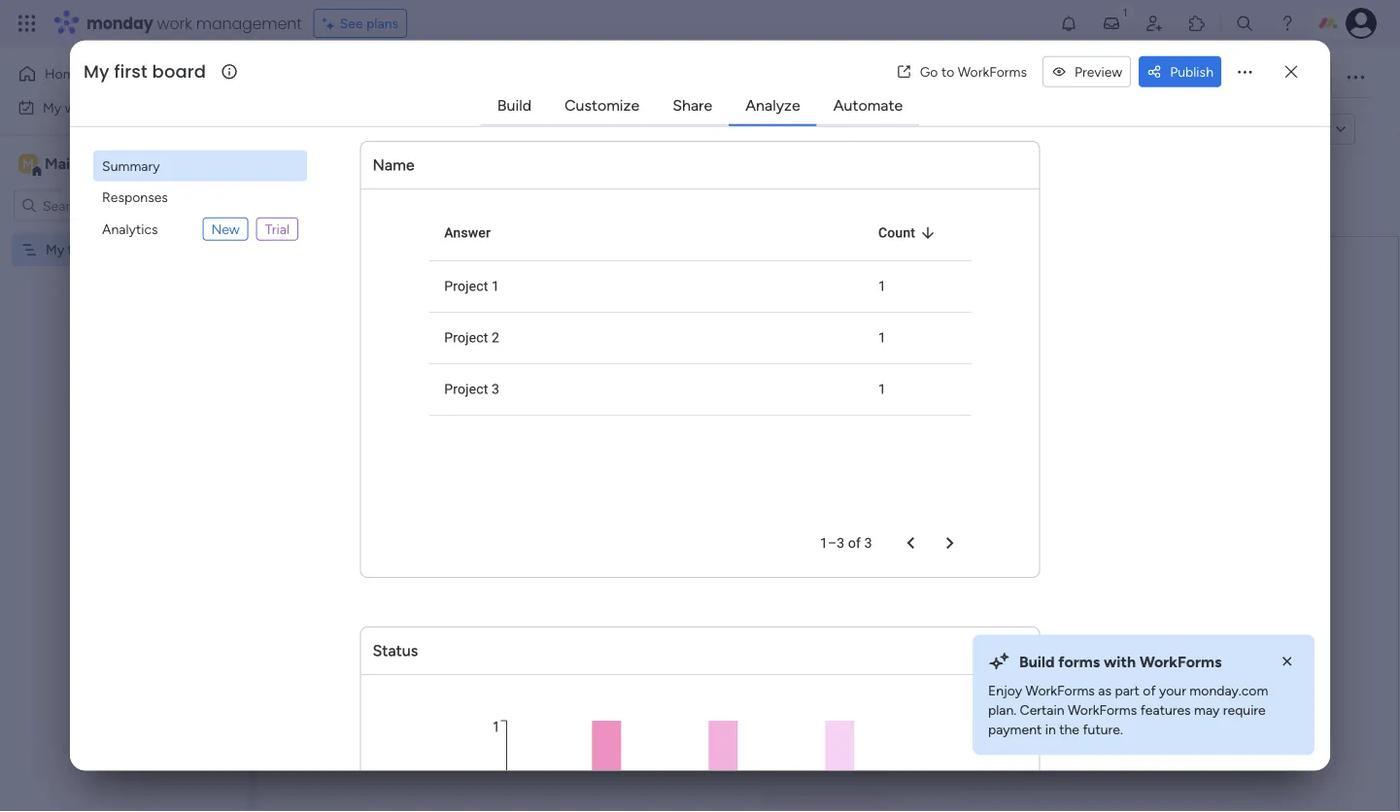 Task type: locate. For each thing, give the bounding box(es) containing it.
workforms up future.
[[1068, 703, 1138, 719]]

project up the project 2
[[445, 278, 488, 294]]

my down home on the top
[[43, 99, 61, 116]]

0 vertical spatial build
[[497, 96, 532, 115]]

work for monday
[[157, 12, 192, 34]]

option
[[0, 232, 248, 236]]

tab list
[[481, 87, 920, 126]]

project left 2
[[445, 330, 488, 346]]

future.
[[1083, 722, 1124, 739]]

0 horizontal spatial your
[[896, 397, 947, 430]]

form
[[1266, 121, 1295, 138], [330, 121, 359, 138], [953, 397, 1008, 430]]

project
[[445, 278, 488, 294], [445, 330, 488, 346], [445, 381, 488, 397]]

go
[[920, 63, 939, 80]]

my right home on the top
[[84, 59, 109, 84]]

2 vertical spatial my
[[46, 242, 64, 258]]

of
[[849, 535, 861, 551], [1144, 683, 1156, 700]]

answer button
[[445, 221, 516, 245]]

0 vertical spatial my
[[84, 59, 109, 84]]

in
[[1046, 722, 1056, 739]]

1 vertical spatial of
[[1144, 683, 1156, 700]]

form inside button
[[330, 121, 359, 138]]

0 horizontal spatial build
[[497, 96, 532, 115]]

first inside my first board 'list box'
[[68, 242, 92, 258]]

work
[[157, 12, 192, 34], [65, 99, 94, 116]]

2 horizontal spatial form
[[1266, 121, 1295, 138]]

1 vertical spatial my first board
[[46, 242, 131, 258]]

2 vertical spatial project
[[445, 381, 488, 397]]

workspace
[[83, 155, 159, 173]]

notifications image
[[1060, 14, 1079, 33]]

my first board inside 'list box'
[[46, 242, 131, 258]]

of right 1–3
[[849, 535, 861, 551]]

first up my work 'button'
[[114, 59, 148, 84]]

form for edit
[[330, 121, 359, 138]]

1 image
[[1117, 1, 1134, 23]]

workforms
[[958, 63, 1028, 80], [1140, 653, 1222, 671], [1026, 683, 1095, 700], [1068, 703, 1138, 719]]

build link
[[482, 88, 547, 123]]

home
[[45, 66, 82, 82]]

powered
[[390, 120, 451, 139]]

first
[[114, 59, 148, 84], [68, 242, 92, 258]]

count
[[879, 225, 916, 241]]

3 inside project 3 element
[[492, 381, 500, 397]]

my first board list box
[[0, 229, 248, 529]]

invite members image
[[1145, 14, 1165, 33]]

form
[[992, 70, 1023, 86]]

1 horizontal spatial build
[[1020, 653, 1055, 671]]

by right start
[[762, 397, 790, 430]]

my inside 'button'
[[43, 99, 61, 116]]

1 horizontal spatial your
[[1160, 683, 1187, 700]]

form inside button
[[1266, 121, 1295, 138]]

see plans button
[[314, 9, 407, 38]]

main workspace
[[45, 155, 159, 173]]

files
[[890, 70, 917, 86]]

as
[[1099, 683, 1112, 700]]

require
[[1224, 703, 1266, 719]]

1
[[1318, 70, 1324, 86], [492, 278, 500, 294], [879, 278, 887, 294], [879, 330, 887, 346], [879, 381, 887, 397]]

invite / 1
[[1272, 70, 1324, 86]]

1 horizontal spatial first
[[114, 59, 148, 84]]

answer
[[445, 225, 491, 241]]

my first board
[[84, 59, 206, 84], [46, 242, 131, 258]]

0 vertical spatial first
[[114, 59, 148, 84]]

1 horizontal spatial board
[[152, 59, 206, 84]]

0 vertical spatial my first board
[[84, 59, 206, 84]]

0 vertical spatial 3
[[492, 381, 500, 397]]

part
[[1115, 683, 1140, 700]]

management
[[196, 12, 302, 34]]

1–3
[[820, 535, 845, 551]]

1 vertical spatial first
[[68, 242, 92, 258]]

project 2 element
[[429, 312, 863, 364]]

powered by
[[390, 120, 472, 139]]

of right part
[[1144, 683, 1156, 700]]

my first board inside field
[[84, 59, 206, 84]]

build left forms
[[1020, 653, 1055, 671]]

1 vertical spatial board
[[95, 242, 131, 258]]

workforms up certain
[[1026, 683, 1095, 700]]

your up "features"
[[1160, 683, 1187, 700]]

build left customize link at left
[[497, 96, 532, 115]]

new
[[211, 221, 240, 237]]

my first board up my work 'button'
[[84, 59, 206, 84]]

monday
[[87, 12, 153, 34]]

edit form
[[302, 121, 359, 138]]

0 vertical spatial of
[[849, 535, 861, 551]]

build
[[497, 96, 532, 115], [1020, 653, 1055, 671]]

add view image
[[1050, 71, 1058, 85]]

0 vertical spatial by
[[455, 120, 472, 139]]

1 horizontal spatial by
[[762, 397, 790, 430]]

1 vertical spatial 3
[[865, 535, 873, 551]]

work right monday at the top of page
[[157, 12, 192, 34]]

analytics
[[102, 221, 158, 237]]

build inside alert
[[1020, 653, 1055, 671]]

inbox image
[[1102, 14, 1122, 33]]

1 vertical spatial build
[[1020, 653, 1055, 671]]

1 for project 3
[[879, 381, 887, 397]]

project 1
[[445, 278, 500, 294]]

1 horizontal spatial work
[[157, 12, 192, 34]]

the
[[1060, 722, 1080, 739]]

1 vertical spatial your
[[1160, 683, 1187, 700]]

menu item
[[93, 213, 307, 246]]

1 vertical spatial my
[[43, 99, 61, 116]]

1 vertical spatial project
[[445, 330, 488, 346]]

0 horizontal spatial first
[[68, 242, 92, 258]]

plans
[[367, 15, 399, 32]]

1 for project 1
[[879, 278, 887, 294]]

1 horizontal spatial of
[[1144, 683, 1156, 700]]

workforms right to
[[958, 63, 1028, 80]]

my first board down search in workspace field
[[46, 242, 131, 258]]

build forms with workforms alert
[[973, 635, 1315, 756]]

1 project from the top
[[445, 278, 488, 294]]

work inside 'button'
[[65, 99, 94, 116]]

first down search in workspace field
[[68, 242, 92, 258]]

2 project from the top
[[445, 330, 488, 346]]

forms
[[1059, 653, 1101, 671]]

my inside field
[[84, 59, 109, 84]]

with
[[1104, 653, 1136, 671]]

board down the monday work management on the top left of page
[[152, 59, 206, 84]]

my down search in workspace field
[[46, 242, 64, 258]]

invite / 1 button
[[1236, 62, 1333, 93]]

project for project 2
[[445, 330, 488, 346]]

your right building
[[896, 397, 947, 430]]

0 horizontal spatial of
[[849, 535, 861, 551]]

0 horizontal spatial work
[[65, 99, 94, 116]]

by right powered
[[455, 120, 472, 139]]

monday.com
[[1190, 683, 1269, 700]]

0 vertical spatial work
[[157, 12, 192, 34]]

region
[[429, 716, 971, 812]]

3
[[492, 381, 500, 397], [865, 535, 873, 551]]

1 inside button
[[1318, 70, 1324, 86]]

your
[[896, 397, 947, 430], [1160, 683, 1187, 700]]

3 right 1–3
[[865, 535, 873, 551]]

0 horizontal spatial form
[[330, 121, 359, 138]]

1 vertical spatial work
[[65, 99, 94, 116]]

more actions image
[[1236, 62, 1255, 81]]

0 vertical spatial project
[[445, 278, 488, 294]]

1 horizontal spatial 3
[[865, 535, 873, 551]]

board
[[152, 59, 206, 84], [95, 242, 131, 258]]

0 horizontal spatial board
[[95, 242, 131, 258]]

by
[[455, 120, 472, 139], [762, 397, 790, 430]]

start
[[703, 397, 755, 430]]

responses
[[102, 189, 168, 205]]

copy
[[1230, 121, 1263, 138]]

3 down 2
[[492, 381, 500, 397]]

0 horizontal spatial 3
[[492, 381, 500, 397]]

0 vertical spatial your
[[896, 397, 947, 430]]

board down analytics
[[95, 242, 131, 258]]

project 3
[[445, 381, 500, 397]]

0 vertical spatial board
[[152, 59, 206, 84]]

may
[[1195, 703, 1220, 719]]

3 project from the top
[[445, 381, 488, 397]]

project 1 element
[[429, 261, 863, 312]]

share link
[[657, 88, 728, 123]]

project down the project 2
[[445, 381, 488, 397]]

customize link
[[549, 88, 655, 123]]

work down home on the top
[[65, 99, 94, 116]]

your inside enjoy workforms as part of your monday.com plan. certain workforms features may require payment in the future.
[[1160, 683, 1187, 700]]



Task type: vqa. For each thing, say whether or not it's contained in the screenshot.
Project 2's project
yes



Task type: describe. For each thing, give the bounding box(es) containing it.
edit
[[302, 121, 327, 138]]

summary
[[102, 158, 160, 174]]

enjoy workforms as part of your monday.com plan. certain workforms features may require payment in the future.
[[989, 683, 1269, 739]]

workspace selection element
[[18, 152, 162, 177]]

search everything image
[[1236, 14, 1255, 33]]

workforms inside 'button'
[[958, 63, 1028, 80]]

of inside enjoy workforms as part of your monday.com plan. certain workforms features may require payment in the future.
[[1144, 683, 1156, 700]]

work for my
[[65, 99, 94, 116]]

copy form link button
[[1194, 114, 1327, 145]]

project for project 3
[[445, 381, 488, 397]]

monday work management
[[87, 12, 302, 34]]

select product image
[[17, 14, 37, 33]]

1 for project 2
[[879, 330, 887, 346]]

analyze link
[[730, 88, 816, 123]]

2
[[492, 330, 500, 346]]

apps image
[[1188, 14, 1207, 33]]

automate link
[[818, 88, 919, 123]]

copy form link
[[1230, 121, 1319, 138]]

customize
[[565, 96, 640, 115]]

payment
[[989, 722, 1042, 739]]

1 vertical spatial by
[[762, 397, 790, 430]]

let's
[[648, 397, 696, 430]]

see
[[340, 15, 363, 32]]

let's start by building your form
[[648, 397, 1008, 430]]

automate
[[834, 96, 903, 115]]

my inside 'list box'
[[46, 242, 64, 258]]

count button
[[879, 221, 941, 245]]

files gallery
[[890, 70, 963, 86]]

form button
[[977, 62, 1038, 93]]

Search in workspace field
[[41, 194, 162, 217]]

name
[[373, 156, 415, 174]]

board inside 'list box'
[[95, 242, 131, 258]]

to
[[942, 63, 955, 80]]

workspace image
[[18, 153, 38, 174]]

plan.
[[989, 703, 1017, 719]]

publish
[[1171, 63, 1214, 80]]

building
[[797, 397, 890, 430]]

link
[[1299, 121, 1319, 138]]

analyze
[[746, 96, 801, 115]]

my work button
[[12, 92, 209, 123]]

project 3 element
[[429, 364, 863, 415]]

build for build
[[497, 96, 532, 115]]

my work
[[43, 99, 94, 116]]

go to workforms button
[[889, 56, 1035, 87]]

preview
[[1075, 63, 1123, 80]]

build for build forms with workforms
[[1020, 653, 1055, 671]]

/
[[1310, 70, 1315, 86]]

menu item containing analytics
[[93, 213, 307, 246]]

workforms logo image
[[480, 114, 590, 145]]

publish button
[[1140, 56, 1222, 87]]

certain
[[1020, 703, 1065, 719]]

first inside my first board field
[[114, 59, 148, 84]]

form for copy
[[1266, 121, 1295, 138]]

menu menu
[[93, 150, 307, 246]]

home button
[[12, 58, 209, 89]]

go to workforms
[[920, 63, 1028, 80]]

gallery
[[920, 70, 963, 86]]

help image
[[1278, 14, 1298, 33]]

m
[[22, 156, 34, 172]]

see plans
[[340, 15, 399, 32]]

features
[[1141, 703, 1191, 719]]

close image
[[1278, 653, 1298, 672]]

build forms with workforms
[[1020, 653, 1222, 671]]

share
[[673, 96, 713, 115]]

1 horizontal spatial form
[[953, 397, 1008, 430]]

tab list containing build
[[481, 87, 920, 126]]

project for project 1
[[445, 278, 488, 294]]

status
[[373, 642, 418, 660]]

project 2
[[445, 330, 500, 346]]

files gallery button
[[875, 62, 977, 93]]

edit form button
[[295, 114, 367, 145]]

trial
[[265, 221, 290, 237]]

preview button
[[1043, 56, 1132, 87]]

My first board field
[[79, 59, 219, 84]]

board inside field
[[152, 59, 206, 84]]

john smith image
[[1346, 8, 1377, 39]]

enjoy
[[989, 683, 1023, 700]]

invite
[[1272, 70, 1306, 86]]

main
[[45, 155, 79, 173]]

0 horizontal spatial by
[[455, 120, 472, 139]]

1–3 of 3
[[820, 535, 873, 551]]

workforms up "features"
[[1140, 653, 1222, 671]]



